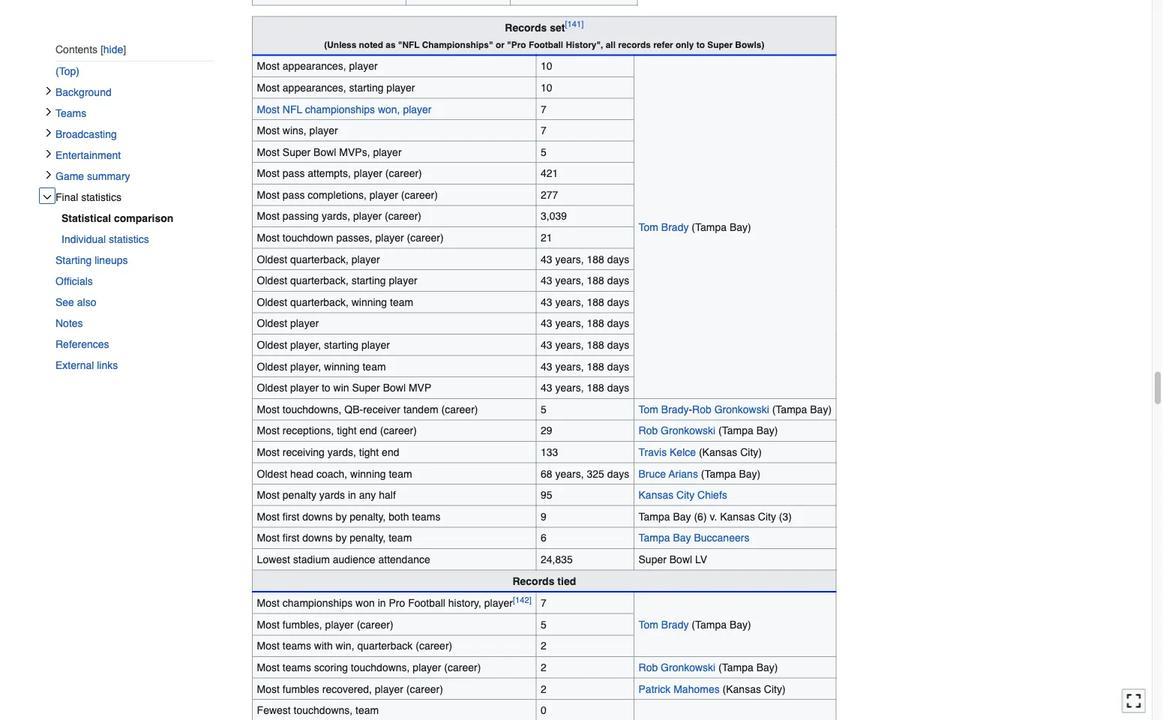 Task type: locate. For each thing, give the bounding box(es) containing it.
patrick mahomes link
[[639, 683, 720, 695]]

1 vertical spatial pass
[[283, 189, 305, 201]]

3 tom brady link from the top
[[639, 619, 689, 631]]

2 vertical spatial gronkowski
[[661, 662, 716, 674]]

43 for oldest quarterback, player
[[541, 253, 553, 265]]

by up lowest stadium audience attendance
[[336, 532, 347, 544]]

4 43 from the top
[[541, 318, 553, 330]]

1 vertical spatial downs
[[302, 532, 333, 544]]

rob gronkowski link up patrick mahomes link
[[639, 662, 716, 674]]

player right won,
[[403, 103, 432, 115]]

43 years, 188 days for oldest player
[[541, 318, 630, 330]]

teams link
[[56, 103, 215, 124]]

4 188 from the top
[[587, 318, 604, 330]]

player right history,
[[484, 597, 513, 609]]

20 most from the top
[[257, 683, 280, 695]]

1 horizontal spatial in
[[378, 597, 386, 609]]

winning up any at the left bottom of the page
[[350, 468, 386, 480]]

records for records set [141]
[[505, 22, 547, 34]]

most for most penalty yards in any half
[[257, 489, 280, 501]]

(tampa
[[692, 221, 727, 233], [772, 404, 807, 416], [719, 425, 754, 437], [701, 468, 736, 480], [692, 619, 727, 631], [719, 662, 754, 674]]

6 years, from the top
[[555, 361, 584, 373]]

days
[[607, 253, 630, 265], [607, 275, 630, 287], [607, 296, 630, 308], [607, 318, 630, 330], [607, 339, 630, 351], [607, 361, 630, 373], [607, 382, 630, 394], [607, 468, 630, 480]]

2 vertical spatial winning
[[350, 468, 386, 480]]

tampa for tampa bay buccaneers
[[639, 532, 670, 544]]

(tampa for 10
[[692, 221, 727, 233]]

3 oldest from the top
[[257, 296, 287, 308]]

player,
[[290, 339, 321, 351], [290, 361, 321, 373]]

appearances, up most appearances, starting player
[[283, 60, 346, 72]]

1 43 years, 188 days from the top
[[541, 253, 630, 265]]

0 horizontal spatial bowl
[[314, 146, 336, 158]]

most for most touchdown passes, player (career)
[[257, 232, 280, 244]]

in left any at the left bottom of the page
[[348, 489, 356, 501]]

1 vertical spatial starting
[[352, 275, 386, 287]]

3 2 from the top
[[541, 683, 547, 695]]

championships down most appearances, starting player
[[305, 103, 375, 115]]

championships inside most championships won in pro football history, player [142]
[[283, 597, 353, 609]]

5 years, from the top
[[555, 339, 584, 351]]

2 vertical spatial brady
[[661, 619, 689, 631]]

player, for winning
[[290, 361, 321, 373]]

most fumbles recovered, player (career)
[[257, 683, 443, 695]]

tampa bay buccaneers link
[[639, 532, 750, 544]]

oldest for oldest player
[[257, 318, 287, 330]]

in for pro
[[378, 597, 386, 609]]

0 vertical spatial rob
[[692, 404, 712, 416]]

player up 'win,'
[[325, 619, 354, 631]]

1 vertical spatial end
[[382, 447, 399, 459]]

1 vertical spatial bay
[[673, 532, 691, 544]]

most for most fumbles recovered, player (career)
[[257, 683, 280, 695]]

2 vertical spatial rob gronkowski link
[[639, 662, 716, 674]]

appearances, for starting
[[283, 82, 346, 94]]

8 years, from the top
[[555, 468, 584, 480]]

0 vertical spatial bowl
[[314, 146, 336, 158]]

1 vertical spatial 10
[[541, 82, 553, 94]]

0 vertical spatial touchdowns,
[[283, 404, 342, 416]]

0 vertical spatial 2
[[541, 640, 547, 652]]

1 pass from the top
[[283, 168, 305, 180]]

5 most from the top
[[257, 146, 280, 158]]

2 days from the top
[[607, 275, 630, 287]]

by up most first downs by penalty, team
[[336, 511, 347, 523]]

scoring
[[314, 662, 348, 674]]

most wins, player
[[257, 125, 338, 137]]

3 brady from the top
[[661, 619, 689, 631]]

starting up most nfl championships won, player link
[[349, 82, 384, 94]]

43 years, 188 days for oldest player, starting player
[[541, 339, 630, 351]]

0 horizontal spatial city)
[[740, 447, 762, 459]]

1 vertical spatial tight
[[359, 447, 379, 459]]

2 vertical spatial starting
[[324, 339, 359, 351]]

1 days from the top
[[607, 253, 630, 265]]

quarterback, for player
[[290, 253, 349, 265]]

3 43 years, 188 days from the top
[[541, 296, 630, 308]]

3 tom from the top
[[639, 619, 659, 631]]

1 188 from the top
[[587, 253, 604, 265]]

2 2 from the top
[[541, 662, 547, 674]]

1 appearances, from the top
[[283, 60, 346, 72]]

records up [142]
[[513, 575, 555, 587]]

2 7 from the top
[[541, 125, 547, 137]]

officials
[[56, 275, 93, 287]]

statistical comparison
[[62, 212, 174, 224]]

10 for most appearances, starting player
[[541, 82, 553, 94]]

0 vertical spatial quarterback,
[[290, 253, 349, 265]]

bay left (6)
[[673, 511, 691, 523]]

0 vertical spatial starting
[[349, 82, 384, 94]]

starting up oldest quarterback, winning team
[[352, 275, 386, 287]]

1 vertical spatial statistics
[[109, 233, 149, 245]]

hide button
[[100, 43, 126, 55]]

gronkowski right the -
[[715, 404, 769, 416]]

quarterback,
[[290, 253, 349, 265], [290, 275, 349, 287], [290, 296, 349, 308]]

2 43 years, 188 days from the top
[[541, 275, 630, 287]]

0 vertical spatial brady
[[661, 221, 689, 233]]

player down mvps,
[[354, 168, 382, 180]]

(kansas up bruce arians (tampa bay)
[[699, 447, 738, 459]]

43 years, 188 days for oldest quarterback, player
[[541, 253, 630, 265]]

player, down oldest player, starting player
[[290, 361, 321, 373]]

0 vertical spatial downs
[[302, 511, 333, 523]]

6 43 from the top
[[541, 361, 553, 373]]

1 horizontal spatial kansas
[[720, 511, 755, 523]]

tom brady link for 7
[[639, 619, 689, 631]]

5 188 from the top
[[587, 339, 604, 351]]

1 vertical spatial winning
[[324, 361, 360, 373]]

quarterback
[[357, 640, 413, 652]]

2 43 from the top
[[541, 275, 553, 287]]

history",
[[566, 40, 603, 50]]

(kansas for patrick mahomes
[[723, 683, 761, 695]]

2 by from the top
[[336, 532, 347, 544]]

2 horizontal spatial bowl
[[670, 554, 692, 566]]

years, for oldest head coach, winning team
[[555, 468, 584, 480]]

188 for oldest player
[[587, 318, 604, 330]]

yards, down completions,
[[322, 211, 350, 223]]

most for most pass completions, player (career)
[[257, 189, 280, 201]]

bay for (6)
[[673, 511, 691, 523]]

2 oldest from the top
[[257, 275, 287, 287]]

2 tampa from the top
[[639, 532, 670, 544]]

0 vertical spatial 5
[[541, 146, 547, 158]]

1 vertical spatial 2
[[541, 662, 547, 674]]

days for oldest player to win super bowl mvp
[[607, 382, 630, 394]]

years, for oldest quarterback, winning team
[[555, 296, 584, 308]]

4 days from the top
[[607, 318, 630, 330]]

years, for oldest quarterback, player
[[555, 253, 584, 265]]

1 vertical spatial tampa
[[639, 532, 670, 544]]

1 x small image from the top
[[44, 107, 53, 116]]

1 horizontal spatial to
[[697, 40, 705, 50]]

43 years, 188 days
[[541, 253, 630, 265], [541, 275, 630, 287], [541, 296, 630, 308], [541, 318, 630, 330], [541, 339, 630, 351], [541, 361, 630, 373], [541, 382, 630, 394]]

statistics down summary
[[81, 191, 121, 203]]

6 43 years, 188 days from the top
[[541, 361, 630, 373]]

2 vertical spatial 2
[[541, 683, 547, 695]]

2 penalty, from the top
[[350, 532, 386, 544]]

1 vertical spatial city
[[758, 511, 776, 523]]

end down most touchdowns, qb-receiver tandem (career)
[[360, 425, 377, 437]]

2 bay from the top
[[673, 532, 691, 544]]

kansas down bruce
[[639, 489, 674, 501]]

1 quarterback, from the top
[[290, 253, 349, 265]]

1 vertical spatial quarterback,
[[290, 275, 349, 287]]

oldest
[[257, 253, 287, 265], [257, 275, 287, 287], [257, 296, 287, 308], [257, 318, 287, 330], [257, 339, 287, 351], [257, 361, 287, 373], [257, 382, 287, 394], [257, 468, 287, 480]]

0 vertical spatial (kansas
[[699, 447, 738, 459]]

teams down the fumbles,
[[283, 640, 311, 652]]

7 43 years, 188 days from the top
[[541, 382, 630, 394]]

"pro
[[507, 40, 526, 50]]

most touchdown passes, player (career)
[[257, 232, 444, 244]]

football right pro
[[408, 597, 446, 609]]

7 days from the top
[[607, 382, 630, 394]]

3,039
[[541, 211, 567, 223]]

super
[[708, 40, 733, 50], [283, 146, 311, 158], [352, 382, 380, 394], [639, 554, 667, 566]]

penalty, down any at the left bottom of the page
[[350, 511, 386, 523]]

1 vertical spatial to
[[322, 382, 331, 394]]

attendance
[[378, 554, 430, 566]]

2 appearances, from the top
[[283, 82, 346, 94]]

in
[[348, 489, 356, 501], [378, 597, 386, 609]]

touchdowns, up receptions,
[[283, 404, 342, 416]]

18 most from the top
[[257, 640, 280, 652]]

1 brady from the top
[[661, 221, 689, 233]]

2 vertical spatial 5
[[541, 619, 547, 631]]

1 most from the top
[[257, 60, 280, 72]]

bowl up the receiver
[[383, 382, 406, 394]]

0 horizontal spatial kansas
[[639, 489, 674, 501]]

see also link
[[56, 292, 215, 313]]

1 vertical spatial city)
[[764, 683, 786, 695]]

super up most touchdowns, qb-receiver tandem (career)
[[352, 382, 380, 394]]

5 oldest from the top
[[257, 339, 287, 351]]

teams right both
[[412, 511, 441, 523]]

16 most from the top
[[257, 597, 280, 609]]

oldest for oldest quarterback, player
[[257, 253, 287, 265]]

3 43 from the top
[[541, 296, 553, 308]]

x small image left the entertainment
[[44, 149, 53, 158]]

2 vertical spatial tom brady link
[[639, 619, 689, 631]]

0 vertical spatial 10
[[541, 60, 553, 72]]

2 10 from the top
[[541, 82, 553, 94]]

bruce arians (tampa bay)
[[639, 468, 761, 480]]

2 vertical spatial tom
[[639, 619, 659, 631]]

super down most wins, player
[[283, 146, 311, 158]]

1 tom brady link from the top
[[639, 221, 689, 233]]

15 most from the top
[[257, 532, 280, 544]]

most nfl championships won, player
[[257, 103, 432, 115]]

1 vertical spatial in
[[378, 597, 386, 609]]

x small image left "background"
[[44, 86, 53, 95]]

0 vertical spatial yards,
[[322, 211, 350, 223]]

0 vertical spatial football
[[529, 40, 563, 50]]

1 10 from the top
[[541, 60, 553, 72]]

contents hide
[[56, 43, 123, 55]]

most first downs by penalty, both teams
[[257, 511, 441, 523]]

super bowl lv
[[639, 554, 707, 566]]

1 vertical spatial (kansas
[[723, 683, 761, 695]]

set
[[550, 22, 565, 34]]

2 most from the top
[[257, 82, 280, 94]]

starting up oldest player, winning team
[[324, 339, 359, 351]]

1 vertical spatial championships
[[283, 597, 353, 609]]

first down penalty
[[283, 511, 300, 523]]

tom brady link for 10
[[639, 221, 689, 233]]

1 vertical spatial football
[[408, 597, 446, 609]]

1 tom brady (tampa bay) from the top
[[639, 221, 751, 233]]

touchdowns, down quarterback
[[351, 662, 410, 674]]

most for most touchdowns, qb-receiver tandem (career)
[[257, 404, 280, 416]]

x small image left broadcasting
[[44, 128, 53, 137]]

0 vertical spatial statistics
[[81, 191, 121, 203]]

1 by from the top
[[336, 511, 347, 523]]

rob up patrick
[[639, 662, 658, 674]]

1 vertical spatial by
[[336, 532, 347, 544]]

lv
[[695, 554, 707, 566]]

0 vertical spatial player,
[[290, 339, 321, 351]]

1 player, from the top
[[290, 339, 321, 351]]

1 vertical spatial gronkowski
[[661, 425, 716, 437]]

penalty, for team
[[350, 532, 386, 544]]

appearances, down the most appearances, player at the left
[[283, 82, 346, 94]]

tampa up the super bowl lv
[[639, 532, 670, 544]]

oldest for oldest player, starting player
[[257, 339, 287, 351]]

0 vertical spatial tampa
[[639, 511, 670, 523]]

43 for oldest player, winning team
[[541, 361, 553, 373]]

2 for rob gronkowski (tampa bay)
[[541, 662, 547, 674]]

43 for oldest quarterback, winning team
[[541, 296, 553, 308]]

qb-
[[345, 404, 363, 416]]

0 horizontal spatial in
[[348, 489, 356, 501]]

0 vertical spatial 7
[[541, 103, 547, 115]]

by for team
[[336, 532, 347, 544]]

5 43 years, 188 days from the top
[[541, 339, 630, 351]]

2 vertical spatial rob
[[639, 662, 658, 674]]

2 vertical spatial 7
[[541, 597, 547, 609]]

rob up travis kelce (kansas city)
[[692, 404, 712, 416]]

14 most from the top
[[257, 511, 280, 523]]

2 rob gronkowski (tampa bay) from the top
[[639, 662, 778, 674]]

rob gronkowski link up travis kelce (kansas city)
[[692, 404, 769, 416]]

2 player, from the top
[[290, 361, 321, 373]]

most for most teams scoring touchdowns, player (career)
[[257, 662, 280, 674]]

touchdowns, down fumbles
[[294, 705, 353, 717]]

team up half
[[389, 468, 412, 480]]

most for most appearances, player
[[257, 60, 280, 72]]

3 quarterback, from the top
[[290, 296, 349, 308]]

1 vertical spatial kansas
[[720, 511, 755, 523]]

player right completions,
[[370, 189, 398, 201]]

yards, for player
[[322, 211, 350, 223]]

tampa
[[639, 511, 670, 523], [639, 532, 670, 544]]

19 most from the top
[[257, 662, 280, 674]]

0 vertical spatial tom brady link
[[639, 221, 689, 233]]

10 for most appearances, player
[[541, 60, 553, 72]]

team down both
[[389, 532, 412, 544]]

most for most fumbles, player (career)
[[257, 619, 280, 631]]

history,
[[448, 597, 482, 609]]

0 vertical spatial rob gronkowski (tampa bay)
[[639, 425, 778, 437]]

football
[[529, 40, 563, 50], [408, 597, 446, 609]]

downs up "stadium"
[[302, 532, 333, 544]]

2 quarterback, from the top
[[290, 275, 349, 287]]

6 oldest from the top
[[257, 361, 287, 373]]

2 years, from the top
[[555, 275, 584, 287]]

5 down records tied
[[541, 619, 547, 631]]

0 vertical spatial penalty,
[[350, 511, 386, 523]]

winning up win
[[324, 361, 360, 373]]

oldest head coach, winning team
[[257, 468, 412, 480]]

end up half
[[382, 447, 399, 459]]

city) for travis kelce (kansas city)
[[740, 447, 762, 459]]

7 188 from the top
[[587, 382, 604, 394]]

also
[[77, 296, 96, 308]]

gronkowski down the -
[[661, 425, 716, 437]]

teams for most teams with win, quarterback (career)
[[283, 640, 311, 652]]

championships up most fumbles, player (career)
[[283, 597, 353, 609]]

1 horizontal spatial end
[[382, 447, 399, 459]]

7 years, from the top
[[555, 382, 584, 394]]

0 vertical spatial tom
[[639, 221, 659, 233]]

super down tampa bay buccaneers link
[[639, 554, 667, 566]]

starting lineups link
[[56, 250, 215, 271]]

x small image
[[44, 86, 53, 95], [44, 149, 53, 158], [44, 170, 53, 179], [43, 193, 52, 202]]

football down records set [141]
[[529, 40, 563, 50]]

1 vertical spatial bowl
[[383, 382, 406, 394]]

[142]
[[513, 596, 532, 605]]

tight down most receptions, tight end (career)
[[359, 447, 379, 459]]

1 vertical spatial penalty,
[[350, 532, 386, 544]]

1 vertical spatial 7
[[541, 125, 547, 137]]

rob gronkowski link up kelce
[[639, 425, 716, 437]]

13 most from the top
[[257, 489, 280, 501]]

1 vertical spatial tom brady (tampa bay)
[[639, 619, 751, 631]]

(kansas right mahomes
[[723, 683, 761, 695]]

quarterback, down touchdown
[[290, 253, 349, 265]]

buccaneers
[[694, 532, 750, 544]]

entertainment link
[[56, 145, 215, 166]]

1 43 from the top
[[541, 253, 553, 265]]

43 years, 188 days for oldest player, winning team
[[541, 361, 630, 373]]

1 vertical spatial teams
[[283, 640, 311, 652]]

2 vertical spatial quarterback,
[[290, 296, 349, 308]]

comparison
[[114, 212, 174, 224]]

lowest
[[257, 554, 290, 566]]

tom brady (tampa bay)
[[639, 221, 751, 233], [639, 619, 751, 631]]

oldest player, starting player
[[257, 339, 390, 351]]

years, for oldest player, winning team
[[555, 361, 584, 373]]

(tampa for 68 years, 325 days
[[701, 468, 736, 480]]

7 down (unless noted as "nfl championships" or "pro football history", all records refer only to super bowls)
[[541, 103, 547, 115]]

7 oldest from the top
[[257, 382, 287, 394]]

8 most from the top
[[257, 211, 280, 223]]

0 vertical spatial teams
[[412, 511, 441, 523]]

1 horizontal spatial city)
[[764, 683, 786, 695]]

days for oldest head coach, winning team
[[607, 468, 630, 480]]

to left win
[[322, 382, 331, 394]]

3 188 from the top
[[587, 296, 604, 308]]

links
[[97, 359, 118, 371]]

days for oldest quarterback, player
[[607, 253, 630, 265]]

2 188 from the top
[[587, 275, 604, 287]]

winning for quarterback,
[[352, 296, 387, 308]]

(tampa for 7
[[692, 619, 727, 631]]

5 up 29
[[541, 404, 547, 416]]

player up most super bowl mvps, player
[[309, 125, 338, 137]]

years,
[[555, 253, 584, 265], [555, 275, 584, 287], [555, 296, 584, 308], [555, 318, 584, 330], [555, 339, 584, 351], [555, 361, 584, 373], [555, 382, 584, 394], [555, 468, 584, 480]]

3 years, from the top
[[555, 296, 584, 308]]

rob gronkowski (tampa bay) for 29
[[639, 425, 778, 437]]

quarterback, down the oldest quarterback, player at the top left of the page
[[290, 275, 349, 287]]

"nfl
[[398, 40, 420, 50]]

5
[[541, 146, 547, 158], [541, 404, 547, 416], [541, 619, 547, 631]]

bay) for 2
[[757, 662, 778, 674]]

winning down oldest quarterback, starting player
[[352, 296, 387, 308]]

11 most from the top
[[257, 425, 280, 437]]

5 up 421
[[541, 146, 547, 158]]

8 oldest from the top
[[257, 468, 287, 480]]

tom
[[639, 221, 659, 233], [639, 404, 659, 416], [639, 619, 659, 631]]

records up the "pro
[[505, 22, 547, 34]]

yards, down most receptions, tight end (career)
[[328, 447, 356, 459]]

x small image left the game
[[44, 170, 53, 179]]

1 vertical spatial records
[[513, 575, 555, 587]]

days for oldest player
[[607, 318, 630, 330]]

statistics up starting lineups link
[[109, 233, 149, 245]]

1 rob gronkowski (tampa bay) from the top
[[639, 425, 778, 437]]

43 for oldest quarterback, starting player
[[541, 275, 553, 287]]

1 years, from the top
[[555, 253, 584, 265]]

4 most from the top
[[257, 125, 280, 137]]

-
[[689, 404, 692, 416]]

1 horizontal spatial tight
[[359, 447, 379, 459]]

5 days from the top
[[607, 339, 630, 351]]

0 horizontal spatial tight
[[337, 425, 357, 437]]

wins,
[[283, 125, 307, 137]]

10 most from the top
[[257, 404, 280, 416]]

patrick
[[639, 683, 671, 695]]

0 vertical spatial tom brady (tampa bay)
[[639, 221, 751, 233]]

bay) for 29
[[757, 425, 778, 437]]

2 vertical spatial bowl
[[670, 554, 692, 566]]

fullscreen image
[[1127, 693, 1142, 708]]

city left (3)
[[758, 511, 776, 523]]

4 years, from the top
[[555, 318, 584, 330]]

officials link
[[56, 271, 215, 292]]

3 most from the top
[[257, 103, 280, 115]]

6 days from the top
[[607, 361, 630, 373]]

tampa down kansas city chiefs
[[639, 511, 670, 523]]

rob gronkowski (tampa bay) up travis kelce (kansas city)
[[639, 425, 778, 437]]

bay
[[673, 511, 691, 523], [673, 532, 691, 544]]

gronkowski up mahomes
[[661, 662, 716, 674]]

9 most from the top
[[257, 232, 280, 244]]

with
[[314, 640, 333, 652]]

x small image
[[44, 107, 53, 116], [44, 128, 53, 137]]

nfl
[[283, 103, 302, 115]]

tom brady link for 5
[[639, 404, 689, 416]]

rob gronkowski (tampa bay)
[[639, 425, 778, 437], [639, 662, 778, 674]]

kansas city chiefs link
[[639, 489, 727, 501]]

most for most receptions, tight end (career)
[[257, 425, 280, 437]]

bay for buccaneers
[[673, 532, 691, 544]]

7 43 from the top
[[541, 382, 553, 394]]

(tampa for 2
[[719, 662, 754, 674]]

1 vertical spatial rob
[[639, 425, 658, 437]]

1 vertical spatial first
[[283, 532, 300, 544]]

touchdowns, for team
[[294, 705, 353, 717]]

first for most first downs by penalty, both teams
[[283, 511, 300, 523]]

bay up the super bowl lv
[[673, 532, 691, 544]]

2 vertical spatial teams
[[283, 662, 311, 674]]

x small image left teams
[[44, 107, 53, 116]]

1 vertical spatial yards,
[[328, 447, 356, 459]]

4 43 years, 188 days from the top
[[541, 318, 630, 330]]

team up oldest player to win super bowl mvp
[[363, 361, 386, 373]]

most teams with win, quarterback (career)
[[257, 640, 452, 652]]

188
[[587, 253, 604, 265], [587, 275, 604, 287], [587, 296, 604, 308], [587, 318, 604, 330], [587, 339, 604, 351], [587, 361, 604, 373], [587, 382, 604, 394]]

1 penalty, from the top
[[350, 511, 386, 523]]

2 pass from the top
[[283, 189, 305, 201]]

0 vertical spatial to
[[697, 40, 705, 50]]

bay) for 68 years, 325 days
[[739, 468, 761, 480]]

or
[[496, 40, 505, 50]]

see also
[[56, 296, 96, 308]]

3 days from the top
[[607, 296, 630, 308]]

oldest quarterback, player
[[257, 253, 380, 265]]

days for oldest quarterback, starting player
[[607, 275, 630, 287]]

bowl up attempts,
[[314, 146, 336, 158]]

2 vertical spatial touchdowns,
[[294, 705, 353, 717]]

1 horizontal spatial city
[[758, 511, 776, 523]]

1 vertical spatial brady
[[661, 404, 689, 416]]

0 horizontal spatial to
[[322, 382, 331, 394]]

broadcasting link
[[56, 124, 215, 145]]

first up lowest
[[283, 532, 300, 544]]

brady for 7
[[661, 619, 689, 631]]

player up passes, on the top of page
[[353, 211, 382, 223]]

0 vertical spatial end
[[360, 425, 377, 437]]

bowl left lv
[[670, 554, 692, 566]]

0 vertical spatial city)
[[740, 447, 762, 459]]

1 vertical spatial appearances,
[[283, 82, 346, 94]]

1 vertical spatial tom brady link
[[639, 404, 689, 416]]

1 tom from the top
[[639, 221, 659, 233]]

teams up fumbles
[[283, 662, 311, 674]]

penalty, up 'audience'
[[350, 532, 386, 544]]

6 188 from the top
[[587, 361, 604, 373]]

7 right the [142] link
[[541, 597, 547, 609]]

bay) for 10
[[730, 221, 751, 233]]

5 43 from the top
[[541, 339, 553, 351]]

rob up 'travis'
[[639, 425, 658, 437]]

17 most from the top
[[257, 619, 280, 631]]

6 most from the top
[[257, 168, 280, 180]]

7 most from the top
[[257, 189, 280, 201]]

1 vertical spatial 5
[[541, 404, 547, 416]]

to right only
[[697, 40, 705, 50]]

player down noted
[[349, 60, 378, 72]]

1 tampa from the top
[[639, 511, 670, 523]]

team down oldest quarterback, starting player
[[390, 296, 413, 308]]

game
[[56, 170, 84, 182]]

2 downs from the top
[[302, 532, 333, 544]]

3 7 from the top
[[541, 597, 547, 609]]

0 vertical spatial in
[[348, 489, 356, 501]]

rob
[[692, 404, 712, 416], [639, 425, 658, 437], [639, 662, 658, 674]]

touchdown
[[283, 232, 333, 244]]

downs
[[302, 511, 333, 523], [302, 532, 333, 544]]

downs for most first downs by penalty, team
[[302, 532, 333, 544]]

days for oldest player, starting player
[[607, 339, 630, 351]]

player down oldest player, winning team
[[290, 382, 319, 394]]

most pass completions, player (career)
[[257, 189, 438, 201]]

yards, for tight
[[328, 447, 356, 459]]

0 horizontal spatial city
[[677, 489, 695, 501]]

kansas
[[639, 489, 674, 501], [720, 511, 755, 523]]

records inside records set [141]
[[505, 22, 547, 34]]

travis kelce (kansas city)
[[639, 447, 762, 459]]

0 vertical spatial pass
[[283, 168, 305, 180]]

133
[[541, 447, 558, 459]]

player up oldest player, starting player
[[290, 318, 319, 330]]

most inside most championships won in pro football history, player [142]
[[257, 597, 280, 609]]

tight down qb-
[[337, 425, 357, 437]]

in left pro
[[378, 597, 386, 609]]

0 horizontal spatial football
[[408, 597, 446, 609]]

in inside most championships won in pro football history, player [142]
[[378, 597, 386, 609]]

by
[[336, 511, 347, 523], [336, 532, 347, 544]]

7 up 421
[[541, 125, 547, 137]]

bowl
[[314, 146, 336, 158], [383, 382, 406, 394], [670, 554, 692, 566]]

8 days from the top
[[607, 468, 630, 480]]

football inside most championships won in pro football history, player [142]
[[408, 597, 446, 609]]



Task type: vqa. For each thing, say whether or not it's contained in the screenshot.
command within the , retired from the army, and was appointed as CMO of UNMOGIP, where he remained until he died on 4 January 1966. Nimmo was the first Australian to command a multinational peacekeeping force. (
no



Task type: describe. For each thing, give the bounding box(es) containing it.
passes,
[[336, 232, 373, 244]]

pass for completions,
[[283, 189, 305, 201]]

any
[[359, 489, 376, 501]]

kelce
[[670, 447, 696, 459]]

(kansas for travis kelce
[[699, 447, 738, 459]]

most for most wins, player
[[257, 125, 280, 137]]

receiver
[[363, 404, 401, 416]]

super left "bowls)"
[[708, 40, 733, 50]]

completions,
[[308, 189, 367, 201]]

player right mvps,
[[373, 146, 402, 158]]

x small image for background
[[44, 86, 53, 95]]

x small image for entertainment
[[44, 149, 53, 158]]

summary
[[87, 170, 130, 182]]

3 5 from the top
[[541, 619, 547, 631]]

oldest player
[[257, 318, 319, 330]]

tampa for tampa bay (6) v. kansas city (3)
[[639, 511, 670, 523]]

stadium
[[293, 554, 330, 566]]

1 2 from the top
[[541, 640, 547, 652]]

quarterback, for winning
[[290, 296, 349, 308]]

x small image for game summary
[[44, 170, 53, 179]]

individual statistics link
[[62, 229, 215, 250]]

bruce
[[639, 468, 666, 480]]

references link
[[56, 334, 215, 355]]

2 brady from the top
[[661, 404, 689, 416]]

v.
[[710, 511, 717, 523]]

as
[[386, 40, 396, 50]]

brady for 10
[[661, 221, 689, 233]]

(unless
[[324, 40, 357, 50]]

most for most receiving yards, tight end
[[257, 447, 280, 459]]

external links
[[56, 359, 118, 371]]

most for most pass attempts, player (career)
[[257, 168, 280, 180]]

years, for oldest player, starting player
[[555, 339, 584, 351]]

chiefs
[[698, 489, 727, 501]]

entertainment
[[56, 149, 121, 161]]

most nfl championships won, player link
[[257, 103, 432, 115]]

player up oldest player to win super bowl mvp
[[361, 339, 390, 351]]

1 7 from the top
[[541, 103, 547, 115]]

team down most fumbles recovered, player (career) at the bottom left of the page
[[356, 705, 379, 717]]

downs for most first downs by penalty, both teams
[[302, 511, 333, 523]]

starting lineups
[[56, 254, 128, 266]]

teams
[[56, 107, 86, 119]]

contents
[[56, 43, 98, 55]]

oldest player to win super bowl mvp
[[257, 382, 431, 394]]

quarterback, for starting
[[290, 275, 349, 287]]

325
[[587, 468, 604, 480]]

fumbles,
[[283, 619, 322, 631]]

years, for oldest player to win super bowl mvp
[[555, 382, 584, 394]]

68 years, 325 days
[[541, 468, 630, 480]]

win,
[[336, 640, 354, 652]]

oldest for oldest head coach, winning team
[[257, 468, 287, 480]]

(top) link
[[56, 61, 215, 82]]

421
[[541, 168, 558, 180]]

x small image for final statistics
[[43, 193, 52, 202]]

tandem
[[403, 404, 439, 416]]

bruce arians link
[[639, 468, 698, 480]]

188 for oldest quarterback, winning team
[[587, 296, 604, 308]]

21
[[541, 232, 553, 244]]

city) for patrick mahomes (kansas city)
[[764, 683, 786, 695]]

43 for oldest player to win super bowl mvp
[[541, 382, 553, 394]]

gronkowski for 29
[[661, 425, 716, 437]]

notes link
[[56, 313, 215, 334]]

starting for player,
[[324, 339, 359, 351]]

touchdowns, for qb-
[[283, 404, 342, 416]]

most for most first downs by penalty, team
[[257, 532, 280, 544]]

oldest for oldest player, winning team
[[257, 361, 287, 373]]

1 vertical spatial touchdowns,
[[351, 662, 410, 674]]

championships"
[[422, 40, 493, 50]]

1 horizontal spatial football
[[529, 40, 563, 50]]

most first downs by penalty, team
[[257, 532, 412, 544]]

most for most teams with win, quarterback (career)
[[257, 640, 280, 652]]

only
[[676, 40, 694, 50]]

years, for oldest player
[[555, 318, 584, 330]]

refer
[[654, 40, 673, 50]]

statistics for final statistics
[[81, 191, 121, 203]]

0 vertical spatial championships
[[305, 103, 375, 115]]

pass for attempts,
[[283, 168, 305, 180]]

winning for player,
[[324, 361, 360, 373]]

records set [141]
[[505, 20, 584, 34]]

head
[[290, 468, 314, 480]]

5 for player
[[541, 146, 547, 158]]

most for most appearances, starting player
[[257, 82, 280, 94]]

most super bowl mvps, player
[[257, 146, 402, 158]]

(tampa for 29
[[719, 425, 754, 437]]

tom brady - rob gronkowski (tampa bay)
[[639, 404, 832, 416]]

background
[[56, 86, 112, 98]]

0 vertical spatial rob gronkowski link
[[692, 404, 769, 416]]

in for any
[[348, 489, 356, 501]]

oldest quarterback, winning team
[[257, 296, 413, 308]]

teams for most teams scoring touchdowns, player (career)
[[283, 662, 311, 674]]

days for oldest quarterback, winning team
[[607, 296, 630, 308]]

player down passes, on the top of page
[[352, 253, 380, 265]]

appearances, for player
[[283, 60, 346, 72]]

rob for 2
[[639, 662, 658, 674]]

player up won,
[[387, 82, 415, 94]]

43 for oldest player, starting player
[[541, 339, 553, 351]]

passing
[[283, 211, 319, 223]]

years, for oldest quarterback, starting player
[[555, 275, 584, 287]]

5 for tandem
[[541, 404, 547, 416]]

most receptions, tight end (career)
[[257, 425, 417, 437]]

rob gronkowski (tampa bay) for 2
[[639, 662, 778, 674]]

43 years, 188 days for oldest quarterback, starting player
[[541, 275, 630, 287]]

notes
[[56, 317, 83, 329]]

188 for oldest player, starting player
[[587, 339, 604, 351]]

most for most first downs by penalty, both teams
[[257, 511, 280, 523]]

188 for oldest player to win super bowl mvp
[[587, 382, 604, 394]]

external links link
[[56, 355, 215, 376]]

yards
[[319, 489, 345, 501]]

1 horizontal spatial bowl
[[383, 382, 406, 394]]

(6)
[[694, 511, 707, 523]]

most pass attempts, player (career)
[[257, 168, 422, 180]]

external
[[56, 359, 94, 371]]

[141] link
[[565, 20, 584, 29]]

most for most super bowl mvps, player
[[257, 146, 280, 158]]

0 vertical spatial gronkowski
[[715, 404, 769, 416]]

2 tom from the top
[[639, 404, 659, 416]]

records for records tied
[[513, 575, 555, 587]]

188 for oldest player, winning team
[[587, 361, 604, 373]]

bowls)
[[735, 40, 765, 50]]

43 for oldest player
[[541, 318, 553, 330]]

both
[[389, 511, 409, 523]]

6
[[541, 532, 547, 544]]

fewest touchdowns, team
[[257, 705, 379, 717]]

188 for oldest quarterback, player
[[587, 253, 604, 265]]

coach,
[[317, 468, 347, 480]]

player down the most touchdown passes, player (career)
[[389, 275, 417, 287]]

most for most championships won in pro football history, player [142]
[[257, 597, 280, 609]]

player down most championships won in pro football history, player [142]
[[413, 662, 441, 674]]

tom brady (tampa bay) for 7
[[639, 619, 751, 631]]

fewest
[[257, 705, 291, 717]]

mvp
[[409, 382, 431, 394]]

7 for most championships won in pro football history, player
[[541, 597, 547, 609]]

[141]
[[565, 20, 584, 29]]

0 vertical spatial kansas
[[639, 489, 674, 501]]

2 for patrick mahomes (kansas city)
[[541, 683, 547, 695]]

oldest for oldest player to win super bowl mvp
[[257, 382, 287, 394]]

most touchdowns, qb-receiver tandem (career)
[[257, 404, 478, 416]]

player down most teams scoring touchdowns, player (career) at bottom left
[[375, 683, 403, 695]]

penalty, for both
[[350, 511, 386, 523]]

mvps,
[[339, 146, 370, 158]]

tom for 7
[[639, 619, 659, 631]]

rob gronkowski link for 2
[[639, 662, 716, 674]]

0 horizontal spatial end
[[360, 425, 377, 437]]

game summary
[[56, 170, 130, 182]]

0 vertical spatial city
[[677, 489, 695, 501]]

(top)
[[56, 65, 79, 77]]

starting for quarterback,
[[352, 275, 386, 287]]

player right passes, on the top of page
[[375, 232, 404, 244]]

all
[[606, 40, 616, 50]]

pro
[[389, 597, 405, 609]]

audience
[[333, 554, 375, 566]]

24,835
[[541, 554, 573, 566]]

player inside most championships won in pro football history, player [142]
[[484, 597, 513, 609]]

rob gronkowski link for 29
[[639, 425, 716, 437]]

final statistics link
[[56, 187, 215, 208]]

by for both
[[336, 511, 347, 523]]

x small image for teams
[[44, 107, 53, 116]]

7 for most wins, player
[[541, 125, 547, 137]]

lowest stadium audience attendance
[[257, 554, 430, 566]]

starting
[[56, 254, 92, 266]]

arians
[[669, 468, 698, 480]]

rob for 29
[[639, 425, 658, 437]]

oldest for oldest quarterback, winning team
[[257, 296, 287, 308]]

tom brady (tampa bay) for 10
[[639, 221, 751, 233]]

lineups
[[95, 254, 128, 266]]

hide
[[103, 43, 123, 55]]

68
[[541, 468, 553, 480]]

95
[[541, 489, 553, 501]]

most for most passing yards, player (career)
[[257, 211, 280, 223]]

most penalty yards in any half
[[257, 489, 396, 501]]

188 for oldest quarterback, starting player
[[587, 275, 604, 287]]

x small image for broadcasting
[[44, 128, 53, 137]]

oldest for oldest quarterback, starting player
[[257, 275, 287, 287]]

0 vertical spatial tight
[[337, 425, 357, 437]]

won
[[356, 597, 375, 609]]



